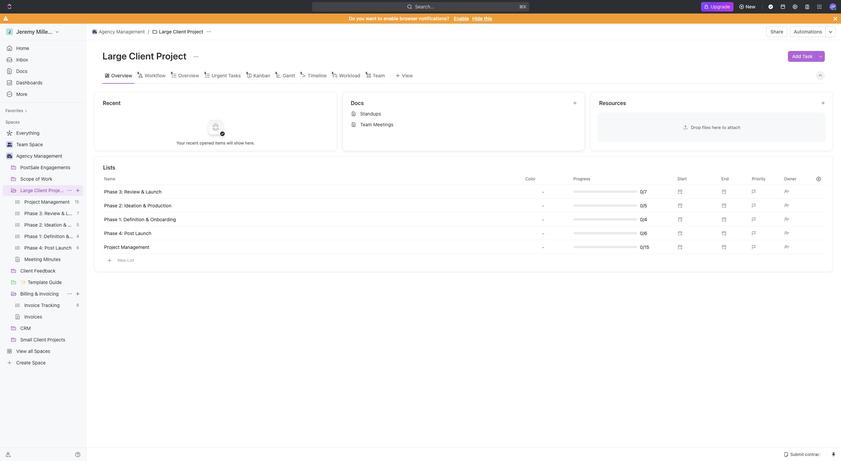 Task type: locate. For each thing, give the bounding box(es) containing it.
phase 1: definition & onboarding inside sidebar navigation
[[24, 234, 96, 239]]

team left view button
[[373, 73, 385, 78]]

0 vertical spatial agency management link
[[90, 28, 147, 36]]

1 vertical spatial review
[[45, 211, 60, 216]]

0 vertical spatial phase 4: post launch
[[104, 230, 151, 236]]

workload
[[339, 73, 360, 78]]

0 vertical spatial space
[[29, 142, 43, 147]]

2 overview link from the left
[[177, 71, 199, 80]]

0 horizontal spatial view
[[16, 349, 27, 354]]

4:
[[119, 230, 123, 236], [39, 245, 43, 251]]

space
[[29, 142, 43, 147], [32, 360, 46, 366]]

project management link up new list
[[104, 244, 149, 250]]

0 horizontal spatial post
[[45, 245, 54, 251]]

0 vertical spatial 2:
[[119, 203, 123, 208]]

1 vertical spatial phase 4: post launch
[[24, 245, 72, 251]]

to right want
[[378, 16, 382, 21]]

1 vertical spatial team
[[360, 122, 372, 127]]

new inside button
[[746, 4, 756, 9]]

1 horizontal spatial production
[[148, 203, 171, 208]]

1 vertical spatial ideation
[[44, 222, 62, 228]]

view for view
[[402, 73, 413, 78]]

1 vertical spatial agency
[[16, 153, 33, 159]]

1 horizontal spatial phase 3: review & launch
[[104, 189, 162, 195]]

project management inside tree
[[24, 199, 70, 205]]

6 up invoices link
[[77, 303, 79, 308]]

overview link up the recent
[[110, 71, 132, 80]]

large
[[159, 29, 172, 34], [102, 50, 127, 62], [20, 188, 33, 193]]

overview link left urgent
[[177, 71, 199, 80]]

user group image
[[7, 143, 12, 147]]

✨ template guide link
[[20, 277, 82, 288]]

team link
[[372, 71, 385, 80]]

overview left urgent
[[178, 73, 199, 78]]

new inside 'button'
[[118, 258, 126, 263]]

6 for invoice tracking
[[77, 303, 79, 308]]

view right team link
[[402, 73, 413, 78]]

all
[[28, 349, 33, 354]]

0 horizontal spatial new
[[118, 258, 126, 263]]

large client project right / at the left of page
[[159, 29, 203, 34]]

dropdown menu image
[[542, 203, 544, 208], [542, 245, 544, 250]]

post up minutes
[[45, 245, 54, 251]]

to right here
[[722, 125, 727, 130]]

more
[[16, 91, 27, 97]]

0 horizontal spatial production
[[68, 222, 92, 228]]

0 horizontal spatial agency
[[16, 153, 33, 159]]

view inside tree
[[16, 349, 27, 354]]

2 vertical spatial dropdown menu image
[[542, 231, 544, 236]]

1 vertical spatial large client project
[[102, 50, 189, 62]]

0 vertical spatial agency
[[99, 29, 115, 34]]

recent
[[186, 141, 198, 146]]

spaces down 'favorites'
[[5, 120, 20, 125]]

0 vertical spatial review
[[124, 189, 140, 195]]

1 vertical spatial phase 4: post launch link
[[24, 243, 74, 254]]

team inside sidebar navigation
[[16, 142, 28, 147]]

1 vertical spatial 3:
[[39, 211, 43, 216]]

phase 3: review & launch down the "name"
[[104, 189, 162, 195]]

minutes
[[43, 257, 61, 262]]

1 horizontal spatial 4:
[[119, 230, 123, 236]]

1 vertical spatial new
[[118, 258, 126, 263]]

0 horizontal spatial overview link
[[110, 71, 132, 80]]

0 vertical spatial 1:
[[119, 217, 122, 222]]

large client project link down work
[[20, 185, 64, 196]]

1 vertical spatial phase 2: ideation & production link
[[24, 220, 92, 231]]

5
[[77, 223, 79, 228]]

tree
[[3, 128, 96, 369]]

ideation inside tree
[[44, 222, 62, 228]]

1 horizontal spatial new
[[746, 4, 756, 9]]

phase 4: post launch up new list
[[104, 230, 151, 236]]

6
[[77, 245, 79, 251], [77, 303, 79, 308]]

lists button
[[103, 164, 825, 172]]

1 vertical spatial business time image
[[7, 154, 12, 158]]

phase 4: post launch link
[[104, 230, 151, 236], [24, 243, 74, 254]]

dropdown menu image for 0/5
[[542, 203, 544, 208]]

phase 3: review & launch link
[[104, 189, 162, 195], [24, 208, 82, 219]]

project management link down scope of work link
[[24, 197, 72, 208]]

team for team space
[[16, 142, 28, 147]]

1 vertical spatial 2:
[[39, 222, 43, 228]]

standups
[[360, 111, 381, 117]]

miller's
[[36, 29, 54, 35]]

2 horizontal spatial team
[[373, 73, 385, 78]]

here
[[712, 125, 721, 130]]

phase 3: review & launch inside sidebar navigation
[[24, 211, 82, 216]]

1 horizontal spatial 1:
[[119, 217, 122, 222]]

1 horizontal spatial phase 2: ideation & production
[[104, 203, 171, 208]]

phase 4: post launch link up new list
[[104, 230, 151, 236]]

home
[[16, 45, 29, 51]]

share
[[771, 29, 784, 34]]

color
[[525, 176, 536, 181]]

agency management inside sidebar navigation
[[16, 153, 62, 159]]

1 vertical spatial 1:
[[39, 234, 42, 239]]

new left list at bottom
[[118, 258, 126, 263]]

name
[[104, 176, 115, 181]]

large client project up workflow link
[[102, 50, 189, 62]]

share button
[[767, 26, 788, 37]]

1 vertical spatial dropdown menu image
[[542, 245, 544, 250]]

0 vertical spatial to
[[378, 16, 382, 21]]

project
[[187, 29, 203, 34], [156, 50, 187, 62], [48, 188, 64, 193], [24, 199, 40, 205], [104, 244, 120, 250]]

0 horizontal spatial phase 3: review & launch
[[24, 211, 82, 216]]

0 vertical spatial production
[[148, 203, 171, 208]]

post
[[124, 230, 134, 236], [45, 245, 54, 251]]

6 for phase 4: post launch
[[77, 245, 79, 251]]

phase 2: ideation & production link
[[104, 203, 171, 208], [24, 220, 92, 231]]

phase inside phase 4: post launch "link"
[[24, 245, 38, 251]]

0 horizontal spatial to
[[378, 16, 382, 21]]

phase 4: post launch up minutes
[[24, 245, 72, 251]]

0/5
[[640, 203, 647, 208]]

management left 15
[[41, 199, 70, 205]]

business time image down user group image
[[7, 154, 12, 158]]

search...
[[415, 4, 434, 9]]

0 horizontal spatial review
[[45, 211, 60, 216]]

1 vertical spatial space
[[32, 360, 46, 366]]

post inside "link"
[[45, 245, 54, 251]]

0 horizontal spatial phase 1: definition & onboarding link
[[24, 231, 96, 242]]

0 vertical spatial large client project link
[[151, 28, 205, 36]]

agency management link down the team space link on the left top of page
[[16, 151, 82, 162]]

2 vertical spatial large client project
[[20, 188, 64, 193]]

4: up meeting minutes
[[39, 245, 43, 251]]

0 vertical spatial ideation
[[124, 203, 142, 208]]

urgent tasks
[[212, 73, 241, 78]]

0 vertical spatial phase 1: definition & onboarding link
[[104, 217, 176, 222]]

0 horizontal spatial team
[[16, 142, 28, 147]]

agency management link left / at the left of page
[[90, 28, 147, 36]]

1 horizontal spatial team
[[360, 122, 372, 127]]

0 vertical spatial large client project
[[159, 29, 203, 34]]

0 horizontal spatial phase 4: post launch
[[24, 245, 72, 251]]

new list
[[118, 258, 134, 263]]

large client project
[[159, 29, 203, 34], [102, 50, 189, 62], [20, 188, 64, 193]]

0/15
[[640, 244, 649, 250]]

6 down 4
[[77, 245, 79, 251]]

1 vertical spatial project management
[[104, 244, 149, 250]]

0 vertical spatial agency management
[[99, 29, 145, 34]]

new right the upgrade
[[746, 4, 756, 9]]

0 horizontal spatial large client project link
[[20, 185, 64, 196]]

1 horizontal spatial overview
[[178, 73, 199, 78]]

1 6 from the top
[[77, 245, 79, 251]]

large client project inside sidebar navigation
[[20, 188, 64, 193]]

space for team space
[[29, 142, 43, 147]]

1 vertical spatial phase 1: definition & onboarding
[[24, 234, 96, 239]]

your recent opened items will show here.
[[176, 141, 255, 146]]

2 overview from the left
[[178, 73, 199, 78]]

docs up the standups
[[351, 100, 364, 106]]

0 vertical spatial business time image
[[93, 30, 97, 33]]

0 vertical spatial view
[[402, 73, 413, 78]]

team meetings
[[360, 122, 394, 127]]

invoices link
[[24, 312, 82, 323]]

resources
[[599, 100, 626, 106]]

1 dropdown menu image from the top
[[542, 189, 544, 195]]

end button
[[718, 174, 748, 184]]

1 vertical spatial 4:
[[39, 245, 43, 251]]

sidebar navigation
[[0, 24, 96, 462]]

no recent items image
[[202, 113, 229, 141]]

0 vertical spatial project management
[[24, 199, 70, 205]]

0 horizontal spatial phase 2: ideation & production
[[24, 222, 92, 228]]

&
[[141, 189, 144, 195], [143, 203, 146, 208], [61, 211, 65, 216], [146, 217, 149, 222], [63, 222, 67, 228], [66, 234, 69, 239], [35, 291, 38, 297]]

0 horizontal spatial definition
[[44, 234, 65, 239]]

4: up new list
[[119, 230, 123, 236]]

view left 'all'
[[16, 349, 27, 354]]

agency management left / at the left of page
[[99, 29, 145, 34]]

2 dropdown menu image from the top
[[542, 245, 544, 250]]

overview for 2nd overview link from the left
[[178, 73, 199, 78]]

project management link
[[24, 197, 72, 208], [104, 244, 149, 250]]

client up workflow link
[[129, 50, 154, 62]]

team right user group image
[[16, 142, 28, 147]]

1 horizontal spatial post
[[124, 230, 134, 236]]

1 vertical spatial production
[[68, 222, 92, 228]]

1 horizontal spatial view
[[402, 73, 413, 78]]

workflow link
[[143, 71, 166, 80]]

new for new
[[746, 4, 756, 9]]

phase 3: review & launch link down the "name"
[[104, 189, 162, 195]]

0/4
[[640, 217, 647, 222]]

do
[[349, 16, 355, 21]]

name button
[[101, 174, 521, 184]]

phase 3: review & launch link down 15
[[24, 208, 82, 219]]

new for new list
[[118, 258, 126, 263]]

phase 4: post launch link inside sidebar navigation
[[24, 243, 74, 254]]

large client project down work
[[20, 188, 64, 193]]

1 horizontal spatial overview link
[[177, 71, 199, 80]]

owner button
[[780, 174, 811, 184]]

1 horizontal spatial phase 2: ideation & production link
[[104, 203, 171, 208]]

business time image
[[93, 30, 97, 33], [7, 154, 12, 158]]

1 vertical spatial 6
[[77, 303, 79, 308]]

you
[[356, 16, 365, 21]]

phase 3: review & launch
[[104, 189, 162, 195], [24, 211, 82, 216]]

3 dropdown menu image from the top
[[542, 231, 544, 236]]

0 vertical spatial spaces
[[5, 120, 20, 125]]

0 horizontal spatial phase 1: definition & onboarding
[[24, 234, 96, 239]]

2 vertical spatial team
[[16, 142, 28, 147]]

owner
[[784, 176, 797, 181]]

1 overview from the left
[[111, 73, 132, 78]]

team space
[[16, 142, 43, 147]]

inbox
[[16, 57, 28, 63]]

drop
[[691, 125, 701, 130]]

meeting minutes
[[24, 257, 61, 262]]

4: inside "link"
[[39, 245, 43, 251]]

1 horizontal spatial spaces
[[34, 349, 50, 354]]

agency management up the postsale engagements
[[16, 153, 62, 159]]

1 vertical spatial project management link
[[104, 244, 149, 250]]

0 horizontal spatial agency management
[[16, 153, 62, 159]]

team down the standups
[[360, 122, 372, 127]]

1:
[[119, 217, 122, 222], [39, 234, 42, 239]]

1 horizontal spatial 2:
[[119, 203, 123, 208]]

lists
[[103, 165, 115, 171]]

1 horizontal spatial phase 1: definition & onboarding
[[104, 217, 176, 222]]

billing & invoicing
[[20, 291, 59, 297]]

0 horizontal spatial business time image
[[7, 154, 12, 158]]

0 vertical spatial large
[[159, 29, 172, 34]]

1 horizontal spatial phase 1: definition & onboarding link
[[104, 217, 176, 222]]

dropdown menu image for 0/7
[[542, 189, 544, 195]]

view inside button
[[402, 73, 413, 78]]

1 dropdown menu image from the top
[[542, 203, 544, 208]]

1 vertical spatial large
[[102, 50, 127, 62]]

docs
[[16, 68, 27, 74], [351, 100, 364, 106]]

hide
[[472, 16, 483, 21]]

drop files here to attach
[[691, 125, 741, 130]]

1 horizontal spatial agency
[[99, 29, 115, 34]]

2: inside sidebar navigation
[[39, 222, 43, 228]]

post up list at bottom
[[124, 230, 134, 236]]

1 vertical spatial agency management
[[16, 153, 62, 159]]

overview up the recent
[[111, 73, 132, 78]]

client down of
[[34, 188, 47, 193]]

kanban link
[[252, 71, 270, 80]]

management left / at the left of page
[[116, 29, 145, 34]]

0 horizontal spatial 2:
[[39, 222, 43, 228]]

docs down inbox
[[16, 68, 27, 74]]

0 vertical spatial phase 4: post launch link
[[104, 230, 151, 236]]

large client project link right / at the left of page
[[151, 28, 205, 36]]

1 vertical spatial view
[[16, 349, 27, 354]]

2 dropdown menu image from the top
[[542, 217, 544, 222]]

space down 'view all spaces' link
[[32, 360, 46, 366]]

to for here
[[722, 125, 727, 130]]

2 6 from the top
[[77, 303, 79, 308]]

dropdown menu image for 0/6
[[542, 231, 544, 236]]

small client projects
[[20, 337, 65, 343]]

1 vertical spatial phase 3: review & launch link
[[24, 208, 82, 219]]

business time image right workspace
[[93, 30, 97, 33]]

dropdown menu image
[[542, 189, 544, 195], [542, 217, 544, 222], [542, 231, 544, 236]]

production inside tree
[[68, 222, 92, 228]]

project management down work
[[24, 199, 70, 205]]

phase 4: post launch link up minutes
[[24, 243, 74, 254]]

tree containing everything
[[3, 128, 96, 369]]

large client project link
[[151, 28, 205, 36], [20, 185, 64, 196]]

1: inside tree
[[39, 234, 42, 239]]

phase 3: review & launch down 15
[[24, 211, 82, 216]]

review inside tree
[[45, 211, 60, 216]]

team meetings link
[[348, 119, 582, 130]]

spaces down small client projects
[[34, 349, 50, 354]]

meetings
[[373, 122, 394, 127]]

project management up new list
[[104, 244, 149, 250]]

0 vertical spatial 4:
[[119, 230, 123, 236]]

1 vertical spatial phase 2: ideation & production
[[24, 222, 92, 228]]

jeremy
[[16, 29, 35, 35]]

agency inside sidebar navigation
[[16, 153, 33, 159]]

invoice tracking
[[24, 303, 60, 308]]

1 horizontal spatial business time image
[[93, 30, 97, 33]]

definition
[[124, 217, 144, 222], [44, 234, 65, 239]]

0 vertical spatial dropdown menu image
[[542, 203, 544, 208]]

space down everything link
[[29, 142, 43, 147]]

client up ✨ on the left of page
[[20, 268, 33, 274]]

0 horizontal spatial phase 2: ideation & production link
[[24, 220, 92, 231]]

onboarding inside sidebar navigation
[[71, 234, 96, 239]]



Task type: describe. For each thing, give the bounding box(es) containing it.
jeremy miller's workspace, , element
[[6, 28, 13, 35]]

0 horizontal spatial phase 3: review & launch link
[[24, 208, 82, 219]]

⌘k
[[519, 4, 527, 9]]

enable
[[454, 16, 469, 21]]

guide
[[49, 280, 62, 285]]

1 horizontal spatial review
[[124, 189, 140, 195]]

2 horizontal spatial large
[[159, 29, 172, 34]]

tree inside sidebar navigation
[[3, 128, 96, 369]]

tracking
[[41, 303, 60, 308]]

resources button
[[599, 99, 816, 107]]

0 vertical spatial phase 3: review & launch link
[[104, 189, 162, 195]]

progress
[[573, 176, 590, 181]]

upgrade link
[[701, 2, 734, 11]]

to for want
[[378, 16, 382, 21]]

view button
[[393, 71, 415, 80]]

0 vertical spatial phase 1: definition & onboarding
[[104, 217, 176, 222]]

postsale
[[20, 165, 39, 170]]

feedback
[[34, 268, 56, 274]]

/
[[148, 29, 149, 34]]

dropdown menu image for 0/15
[[542, 245, 544, 250]]

crm
[[20, 326, 31, 331]]

jeremy miller's workspace
[[16, 29, 84, 35]]

1 vertical spatial spaces
[[34, 349, 50, 354]]

invoices
[[24, 314, 42, 320]]

engagements
[[41, 165, 70, 170]]

0 horizontal spatial spaces
[[5, 120, 20, 125]]

business time image inside agency management link
[[93, 30, 97, 33]]

enable
[[384, 16, 399, 21]]

timeline
[[308, 73, 327, 78]]

j
[[8, 29, 11, 34]]

end
[[722, 176, 729, 181]]

docs inside docs link
[[16, 68, 27, 74]]

of
[[35, 176, 40, 182]]

billing & invoicing link
[[20, 289, 64, 300]]

0 vertical spatial onboarding
[[150, 217, 176, 222]]

notifications?
[[419, 16, 449, 21]]

management up list at bottom
[[121, 244, 149, 250]]

phase inside phase 3: review & launch link
[[24, 211, 38, 216]]

15
[[75, 200, 79, 205]]

1 horizontal spatial ideation
[[124, 203, 142, 208]]

color button
[[521, 174, 565, 184]]

0 vertical spatial definition
[[124, 217, 144, 222]]

0 horizontal spatial agency management link
[[16, 151, 82, 162]]

0 vertical spatial phase 3: review & launch
[[104, 189, 162, 195]]

create space link
[[3, 358, 82, 369]]

dashboards
[[16, 80, 42, 86]]

definition inside sidebar navigation
[[44, 234, 65, 239]]

0 vertical spatial 3:
[[119, 189, 123, 195]]

invoicing
[[39, 291, 59, 297]]

template
[[28, 280, 48, 285]]

progress button
[[569, 174, 670, 184]]

browser
[[400, 16, 418, 21]]

1 horizontal spatial project management
[[104, 244, 149, 250]]

meeting
[[24, 257, 42, 262]]

priority button
[[748, 174, 780, 184]]

urgent
[[212, 73, 227, 78]]

attach
[[728, 125, 741, 130]]

create space
[[16, 360, 46, 366]]

task
[[803, 53, 813, 59]]

1 horizontal spatial large client project link
[[151, 28, 205, 36]]

client feedback link
[[20, 266, 82, 277]]

kanban
[[253, 73, 270, 78]]

opened
[[200, 141, 214, 146]]

1 vertical spatial phase 1: definition & onboarding link
[[24, 231, 96, 242]]

urgent tasks link
[[210, 71, 241, 80]]

team for team meetings
[[360, 122, 372, 127]]

client feedback
[[20, 268, 56, 274]]

phase inside phase 2: ideation & production link
[[24, 222, 38, 228]]

this
[[484, 16, 492, 21]]

workspace
[[56, 29, 84, 35]]

0/6
[[640, 230, 647, 236]]

phase 2: ideation & production inside sidebar navigation
[[24, 222, 92, 228]]

client up 'view all spaces' link
[[33, 337, 46, 343]]

postsale engagements
[[20, 165, 70, 170]]

team space link
[[16, 139, 82, 150]]

client right / at the left of page
[[173, 29, 186, 34]]

1 horizontal spatial phase 4: post launch link
[[104, 230, 151, 236]]

scope of work
[[20, 176, 52, 182]]

add task
[[792, 53, 813, 59]]

create
[[16, 360, 31, 366]]

1 overview link from the left
[[110, 71, 132, 80]]

list
[[127, 258, 134, 263]]

priority
[[752, 176, 766, 181]]

jm
[[831, 4, 836, 9]]

want
[[366, 16, 377, 21]]

everything
[[16, 130, 39, 136]]

do you want to enable browser notifications? enable hide this
[[349, 16, 492, 21]]

show
[[234, 141, 244, 146]]

view for view all spaces
[[16, 349, 27, 354]]

upgrade
[[711, 4, 730, 9]]

work
[[41, 176, 52, 182]]

0 vertical spatial phase 2: ideation & production link
[[104, 203, 171, 208]]

business time image inside sidebar navigation
[[7, 154, 12, 158]]

here.
[[245, 141, 255, 146]]

recent
[[103, 100, 121, 106]]

1 horizontal spatial large
[[102, 50, 127, 62]]

1 vertical spatial docs
[[351, 100, 364, 106]]

view all spaces
[[16, 349, 50, 354]]

management down the team space link on the left top of page
[[34, 153, 62, 159]]

postsale engagements link
[[20, 162, 82, 173]]

billing
[[20, 291, 33, 297]]

team for team
[[373, 73, 385, 78]]

gantt link
[[281, 71, 295, 80]]

invoice
[[24, 303, 40, 308]]

everything link
[[3, 128, 82, 139]]

meeting minutes link
[[24, 254, 82, 265]]

items
[[215, 141, 226, 146]]

timeline link
[[306, 71, 327, 80]]

1 vertical spatial large client project link
[[20, 185, 64, 196]]

large inside sidebar navigation
[[20, 188, 33, 193]]

dropdown menu image for 0/4
[[542, 217, 544, 222]]

4
[[77, 234, 79, 239]]

1 horizontal spatial agency management
[[99, 29, 145, 34]]

small client projects link
[[20, 335, 82, 346]]

invoice tracking link
[[24, 300, 74, 311]]

new button
[[736, 1, 760, 12]]

0/7
[[640, 189, 647, 195]]

jm button
[[828, 1, 839, 12]]

0 vertical spatial phase 2: ideation & production
[[104, 203, 171, 208]]

phase 4: post launch inside sidebar navigation
[[24, 245, 72, 251]]

overview for 1st overview link from the left
[[111, 73, 132, 78]]

3: inside sidebar navigation
[[39, 211, 43, 216]]

0 horizontal spatial project management link
[[24, 197, 72, 208]]

space for create space
[[32, 360, 46, 366]]

tasks
[[228, 73, 241, 78]]

0 vertical spatial post
[[124, 230, 134, 236]]

view button
[[393, 68, 415, 84]]

7
[[77, 211, 79, 216]]

1 horizontal spatial agency management link
[[90, 28, 147, 36]]

start button
[[674, 174, 718, 184]]

automations
[[794, 29, 822, 34]]

inbox link
[[3, 54, 83, 65]]

add
[[792, 53, 801, 59]]



Task type: vqa. For each thing, say whether or not it's contained in the screenshot.
days
no



